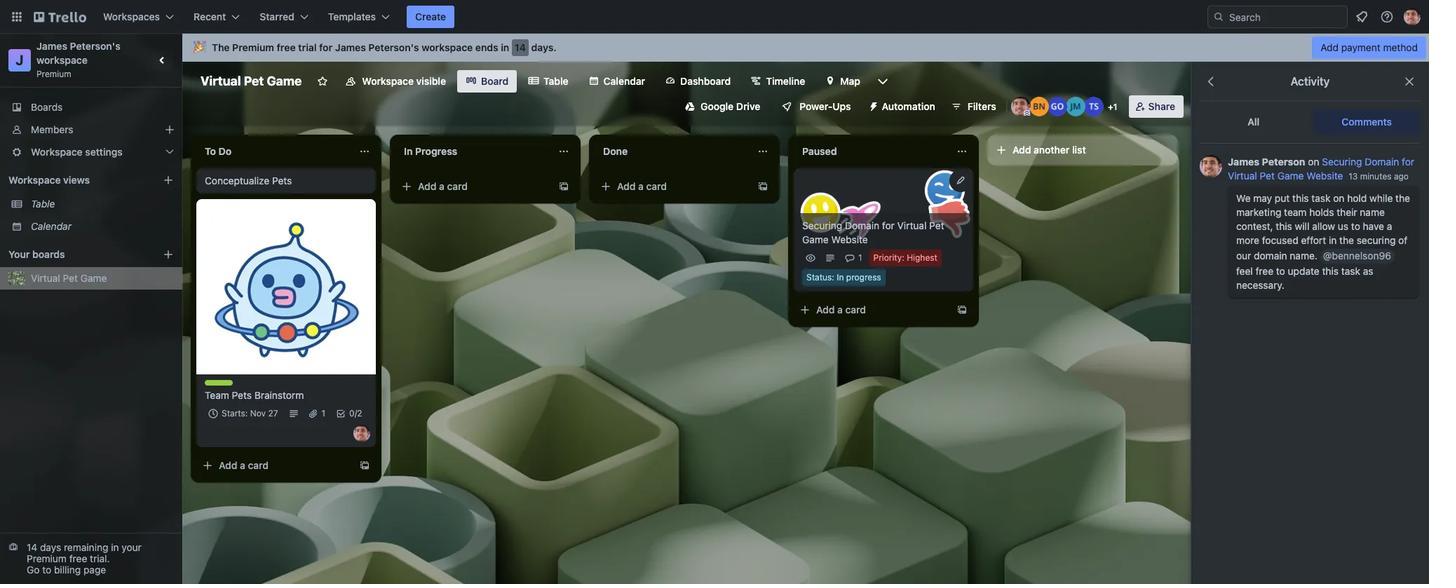 Task type: describe. For each thing, give the bounding box(es) containing it.
domain for top securing domain for virtual pet game website link
[[1365, 156, 1399, 168]]

for for the left securing domain for virtual pet game website link
[[882, 220, 895, 231]]

recent button
[[185, 6, 248, 28]]

automation
[[882, 100, 935, 112]]

gary orlando (garyorlando) image
[[1048, 97, 1067, 116]]

james peterson on
[[1228, 156, 1322, 168]]

1 horizontal spatial calendar link
[[580, 70, 654, 93]]

to inside @bennelson96 feel free to update this task as necessary.
[[1276, 265, 1285, 277]]

virtual pet game link
[[31, 271, 174, 285]]

templates button
[[320, 6, 398, 28]]

task inside @bennelson96 feel free to update this task as necessary.
[[1342, 265, 1361, 277]]

board
[[481, 75, 509, 87]]

holds
[[1310, 206, 1334, 218]]

free inside 14 days remaining in your premium free trial. go to billing page
[[69, 553, 87, 565]]

add for paused
[[816, 304, 835, 316]]

website for the left securing domain for virtual pet game website link
[[832, 234, 868, 245]]

ben nelson (bennelson96) image
[[1029, 97, 1049, 116]]

add a card for to do
[[219, 459, 269, 471]]

status : in progress
[[807, 272, 881, 283]]

13 minutes ago link
[[1349, 171, 1409, 182]]

2 horizontal spatial 1
[[1114, 102, 1118, 112]]

james for james peterson's workspace premium
[[36, 40, 67, 52]]

securing
[[1357, 234, 1396, 246]]

1 vertical spatial the
[[1340, 234, 1354, 246]]

update
[[1288, 265, 1320, 277]]

timeline
[[766, 75, 805, 87]]

james inside banner
[[335, 41, 366, 53]]

members link
[[0, 119, 182, 141]]

workspace visible
[[362, 75, 446, 87]]

do
[[219, 145, 232, 157]]

team pets brainstorm link
[[205, 389, 368, 403]]

0 horizontal spatial james peterson (jamespeterson93) image
[[1200, 155, 1222, 177]]

paused
[[802, 145, 837, 157]]

In Progress text field
[[396, 140, 550, 163]]

0 vertical spatial for
[[319, 41, 333, 53]]

back to home image
[[34, 6, 86, 28]]

pet inside text field
[[244, 74, 264, 88]]

remaining
[[64, 541, 108, 553]]

starts:
[[222, 408, 248, 419]]

put
[[1275, 192, 1290, 204]]

us
[[1338, 220, 1349, 232]]

activity
[[1291, 75, 1330, 88]]

add for done
[[617, 180, 636, 192]]

brainstorm
[[254, 389, 304, 401]]

securing for top securing domain for virtual pet game website link
[[1322, 156, 1362, 168]]

workspace for workspace visible
[[362, 75, 414, 87]]

their
[[1337, 206, 1358, 218]]

game down 'peterson'
[[1278, 170, 1304, 182]]

settings
[[85, 146, 123, 158]]

visible
[[416, 75, 446, 87]]

virtual up priority : highest
[[897, 220, 927, 231]]

feel
[[1237, 265, 1253, 277]]

a for done
[[638, 180, 644, 192]]

Done text field
[[595, 140, 749, 163]]

effort
[[1301, 234, 1326, 246]]

domain for the left securing domain for virtual pet game website link
[[845, 220, 880, 231]]

add a card button for in progress
[[396, 175, 553, 198]]

starred button
[[251, 6, 317, 28]]

Search field
[[1225, 6, 1347, 27]]

done
[[603, 145, 628, 157]]

we
[[1237, 192, 1251, 204]]

highest
[[907, 252, 938, 263]]

focused
[[1262, 234, 1299, 246]]

in inside text field
[[404, 145, 413, 157]]

add a card button for to do
[[196, 454, 353, 477]]

tara schultz (taraschultz7) image
[[1084, 97, 1104, 116]]

0 / 2
[[349, 408, 362, 419]]

to inside 14 days remaining in your premium free trial. go to billing page
[[42, 564, 51, 576]]

conceptualize pets
[[205, 175, 292, 187]]

0 vertical spatial securing domain for virtual pet game website link
[[1228, 156, 1415, 182]]

add for to do
[[219, 459, 237, 471]]

workspace views
[[8, 174, 90, 186]]

primary element
[[0, 0, 1429, 34]]

1 horizontal spatial in
[[501, 41, 509, 53]]

create button
[[407, 6, 455, 28]]

conceptualize
[[205, 175, 269, 187]]

0 vertical spatial premium
[[232, 41, 274, 53]]

templates
[[328, 11, 376, 22]]

0 vertical spatial james peterson (jamespeterson93) image
[[1011, 97, 1031, 116]]

card for to do
[[248, 459, 269, 471]]

power-ups button
[[772, 95, 860, 118]]

your
[[122, 541, 142, 553]]

add for in progress
[[418, 180, 437, 192]]

free inside @bennelson96 feel free to update this task as necessary.
[[1256, 265, 1274, 277]]

as
[[1363, 265, 1374, 277]]

comments link
[[1313, 109, 1421, 135]]

task inside we may put this task on hold while the marketing team holds their name contest, this will allow us to have a more focused effort in the securing of our domain name.
[[1312, 192, 1331, 204]]

1 horizontal spatial the
[[1396, 192, 1410, 204]]

/
[[355, 408, 357, 419]]

edit card image
[[955, 175, 966, 186]]

add a card button for paused
[[794, 299, 951, 321]]

🎉
[[194, 41, 206, 53]]

in progress
[[404, 145, 457, 157]]

premium inside 14 days remaining in your premium free trial. go to billing page
[[27, 553, 67, 565]]

securing for the left securing domain for virtual pet game website link
[[802, 220, 843, 231]]

will
[[1295, 220, 1310, 232]]

have
[[1363, 220, 1385, 232]]

james for james peterson on
[[1228, 156, 1260, 168]]

team task team pets brainstorm
[[205, 380, 304, 401]]

our
[[1237, 250, 1251, 262]]

add a card for done
[[617, 180, 667, 192]]

priority : highest
[[874, 252, 938, 263]]

trial.
[[90, 553, 110, 565]]

share
[[1149, 100, 1176, 112]]

0 vertical spatial workspace
[[422, 41, 473, 53]]

sm image
[[862, 95, 882, 115]]

pets inside 'link'
[[272, 175, 292, 187]]

workspaces
[[103, 11, 160, 22]]

create from template… image for in progress
[[558, 181, 570, 192]]

workspace settings button
[[0, 141, 182, 163]]

0 horizontal spatial table link
[[31, 197, 174, 211]]

14 days remaining in your premium free trial. go to billing page
[[27, 541, 142, 576]]

0 horizontal spatial on
[[1308, 156, 1320, 168]]

power-ups
[[800, 100, 851, 112]]

13
[[1349, 171, 1358, 182]]

share button
[[1129, 95, 1184, 118]]

jeremy miller (jeremymiller198) image
[[1066, 97, 1086, 116]]

game inside text field
[[267, 74, 302, 88]]

virtual down boards
[[31, 272, 60, 284]]

banner containing 🎉
[[182, 34, 1429, 62]]

workspace visible button
[[337, 70, 454, 93]]

0 horizontal spatial securing domain for virtual pet game website link
[[802, 219, 965, 247]]

game up status
[[802, 234, 829, 245]]

add a card for in progress
[[418, 180, 468, 192]]

task
[[229, 380, 248, 391]]

in inside 14 days remaining in your premium free trial. go to billing page
[[111, 541, 119, 553]]

google drive icon image
[[685, 102, 695, 112]]

billing
[[54, 564, 81, 576]]

workspace navigation collapse icon image
[[153, 50, 173, 70]]

boards
[[31, 101, 63, 113]]

confetti image
[[194, 41, 206, 53]]

trial
[[298, 41, 317, 53]]

virtual inside text field
[[201, 74, 241, 88]]



Task type: locate. For each thing, give the bounding box(es) containing it.
add left another
[[1013, 144, 1031, 156]]

add a card button down in progress text field
[[396, 175, 553, 198]]

this inside @bennelson96 feel free to update this task as necessary.
[[1322, 265, 1339, 277]]

1 horizontal spatial in
[[837, 272, 844, 283]]

1 horizontal spatial domain
[[1365, 156, 1399, 168]]

workspace inside dropdown button
[[31, 146, 83, 158]]

go to billing page link
[[27, 564, 106, 576]]

a for paused
[[838, 304, 843, 316]]

0 horizontal spatial :
[[832, 272, 835, 283]]

of
[[1399, 234, 1408, 246]]

days.
[[531, 41, 557, 53]]

1 vertical spatial securing domain for virtual pet game website link
[[802, 219, 965, 247]]

dashboard link
[[657, 70, 739, 93]]

1 vertical spatial virtual pet game
[[31, 272, 107, 284]]

13 minutes ago
[[1349, 171, 1409, 182]]

domain up 13 minutes ago
[[1365, 156, 1399, 168]]

workspace inside button
[[362, 75, 414, 87]]

Paused text field
[[794, 140, 948, 163]]

peterson's down the back to home image
[[70, 40, 121, 52]]

timeline link
[[742, 70, 814, 93]]

the right while
[[1396, 192, 1410, 204]]

0
[[349, 408, 355, 419]]

go
[[27, 564, 40, 576]]

1 vertical spatial on
[[1333, 192, 1345, 204]]

views
[[63, 174, 90, 186]]

0 vertical spatial on
[[1308, 156, 1320, 168]]

map link
[[817, 70, 869, 93]]

ago
[[1394, 171, 1409, 182]]

to inside we may put this task on hold while the marketing team holds their name contest, this will allow us to have a more focused effort in the securing of our domain name.
[[1351, 220, 1361, 232]]

0 horizontal spatial calendar
[[31, 220, 72, 232]]

0 vertical spatial table
[[544, 75, 569, 87]]

securing domain for virtual pet game website up priority
[[802, 220, 944, 245]]

a for in progress
[[439, 180, 445, 192]]

1 horizontal spatial securing
[[1322, 156, 1362, 168]]

a down progress
[[439, 180, 445, 192]]

workspace
[[362, 75, 414, 87], [31, 146, 83, 158], [8, 174, 61, 186]]

securing up status
[[802, 220, 843, 231]]

minutes
[[1360, 171, 1392, 182]]

for up ago
[[1402, 156, 1415, 168]]

add down in progress
[[418, 180, 437, 192]]

your boards with 1 items element
[[8, 246, 142, 263]]

method
[[1383, 41, 1418, 53]]

workspace left 'views'
[[8, 174, 61, 186]]

1 horizontal spatial james
[[335, 41, 366, 53]]

1 team from the top
[[205, 380, 227, 391]]

1 left 0
[[322, 408, 325, 419]]

2 vertical spatial this
[[1322, 265, 1339, 277]]

a down starts: nov 27
[[240, 459, 245, 471]]

days
[[40, 541, 61, 553]]

comments
[[1342, 116, 1392, 128]]

create from template… image for paused
[[957, 304, 968, 316]]

peterson's inside james peterson's workspace premium
[[70, 40, 121, 52]]

the down us
[[1340, 234, 1354, 246]]

pet
[[244, 74, 264, 88], [1260, 170, 1275, 182], [929, 220, 944, 231], [63, 272, 78, 284]]

james peterson (jamespeterson93) image right open information menu icon
[[1404, 8, 1421, 25]]

on inside we may put this task on hold while the marketing team holds their name contest, this will allow us to have a more focused effort in the securing of our domain name.
[[1333, 192, 1345, 204]]

0 vertical spatial to
[[1351, 220, 1361, 232]]

another
[[1034, 144, 1070, 156]]

securing up '13'
[[1322, 156, 1362, 168]]

workspace down 🎉 the premium free trial for james peterson's workspace ends in 14 days.
[[362, 75, 414, 87]]

add a card down 'status : in progress'
[[816, 304, 866, 316]]

add another list
[[1013, 144, 1086, 156]]

your boards
[[8, 248, 65, 260]]

: for priority
[[902, 252, 905, 263]]

14 left days
[[27, 541, 37, 553]]

securing domain for virtual pet game website link up holds
[[1228, 156, 1415, 182]]

1 vertical spatial to
[[1276, 265, 1285, 277]]

1 horizontal spatial table link
[[520, 70, 577, 93]]

To Do text field
[[196, 140, 351, 163]]

create a view image
[[163, 175, 174, 186]]

domain
[[1365, 156, 1399, 168], [845, 220, 880, 231]]

payment
[[1342, 41, 1381, 53]]

0 horizontal spatial 14
[[27, 541, 37, 553]]

to right go
[[42, 564, 51, 576]]

1 vertical spatial in
[[1329, 234, 1337, 246]]

0 vertical spatial task
[[1312, 192, 1331, 204]]

1 vertical spatial workspace
[[31, 146, 83, 158]]

in right status
[[837, 272, 844, 283]]

for for top securing domain for virtual pet game website link
[[1402, 156, 1415, 168]]

task
[[1312, 192, 1331, 204], [1342, 265, 1361, 277]]

1 vertical spatial calendar
[[31, 220, 72, 232]]

add a card down done
[[617, 180, 667, 192]]

2 vertical spatial in
[[111, 541, 119, 553]]

this right update
[[1322, 265, 1339, 277]]

filters
[[968, 100, 996, 112]]

0 horizontal spatial for
[[319, 41, 333, 53]]

14 inside 14 days remaining in your premium free trial. go to billing page
[[27, 541, 37, 553]]

0 vertical spatial securing
[[1322, 156, 1362, 168]]

drive
[[736, 100, 761, 112]]

2 vertical spatial for
[[882, 220, 895, 231]]

james down the back to home image
[[36, 40, 67, 52]]

a down 'status : in progress'
[[838, 304, 843, 316]]

1 vertical spatial pets
[[232, 389, 252, 401]]

2 horizontal spatial in
[[1329, 234, 1337, 246]]

0 vertical spatial virtual pet game
[[201, 74, 302, 88]]

table link down 'views'
[[31, 197, 174, 211]]

peterson's up workspace visible button on the left top of page
[[369, 41, 419, 53]]

in right ends
[[501, 41, 509, 53]]

hold
[[1347, 192, 1367, 204]]

1 right tara schultz (taraschultz7) image
[[1114, 102, 1118, 112]]

Board name text field
[[194, 70, 309, 93]]

for right trial
[[319, 41, 333, 53]]

website left '13'
[[1307, 170, 1343, 182]]

0 horizontal spatial create from template… image
[[558, 181, 570, 192]]

this member is an admin of this board. image
[[1024, 110, 1030, 116]]

in left your
[[111, 541, 119, 553]]

workspace down members
[[31, 146, 83, 158]]

card for paused
[[846, 304, 866, 316]]

to right us
[[1351, 220, 1361, 232]]

add a card button down progress
[[794, 299, 951, 321]]

all link
[[1200, 109, 1308, 135]]

add inside button
[[1013, 144, 1031, 156]]

1 horizontal spatial james peterson (jamespeterson93) image
[[1011, 97, 1031, 116]]

priority
[[874, 252, 902, 263]]

to down domain
[[1276, 265, 1285, 277]]

0 horizontal spatial this
[[1276, 220, 1293, 232]]

2
[[357, 408, 362, 419]]

james peterson (jamespeterson93) image
[[1404, 8, 1421, 25], [1200, 155, 1222, 177]]

virtual pet game inside text field
[[201, 74, 302, 88]]

2 vertical spatial 1
[[322, 408, 325, 419]]

in
[[501, 41, 509, 53], [1329, 234, 1337, 246], [111, 541, 119, 553]]

card down in progress text field
[[447, 180, 468, 192]]

0 horizontal spatial peterson's
[[70, 40, 121, 52]]

0 vertical spatial 14
[[515, 41, 526, 53]]

for up priority
[[882, 220, 895, 231]]

filters button
[[947, 95, 1001, 118]]

a down done text field
[[638, 180, 644, 192]]

pets down to do text box
[[272, 175, 292, 187]]

on up their
[[1333, 192, 1345, 204]]

color: bold lime, title: "team task" element
[[205, 380, 248, 391]]

table down workspace views
[[31, 198, 55, 210]]

progress
[[846, 272, 881, 283]]

ups
[[833, 100, 851, 112]]

map
[[840, 75, 861, 87]]

add a card
[[418, 180, 468, 192], [617, 180, 667, 192], [816, 304, 866, 316], [219, 459, 269, 471]]

0 horizontal spatial domain
[[845, 220, 880, 231]]

virtual
[[201, 74, 241, 88], [1228, 170, 1257, 182], [897, 220, 927, 231], [31, 272, 60, 284]]

a for to do
[[240, 459, 245, 471]]

1
[[1114, 102, 1118, 112], [858, 252, 862, 263], [322, 408, 325, 419]]

workspace for workspace views
[[8, 174, 61, 186]]

on
[[1308, 156, 1320, 168], [1333, 192, 1345, 204]]

1 horizontal spatial virtual pet game
[[201, 74, 302, 88]]

1 vertical spatial james peterson (jamespeterson93) image
[[353, 425, 370, 442]]

0 horizontal spatial to
[[42, 564, 51, 576]]

create from template… image for done
[[757, 181, 769, 192]]

0 vertical spatial :
[[902, 252, 905, 263]]

: left highest
[[902, 252, 905, 263]]

virtual pet game down the
[[201, 74, 302, 88]]

1 horizontal spatial free
[[277, 41, 296, 53]]

add board image
[[163, 249, 174, 260]]

add a card button down done text field
[[595, 175, 752, 198]]

this up focused
[[1276, 220, 1293, 232]]

@bennelson96 feel free to update this task as necessary.
[[1237, 250, 1392, 291]]

automation button
[[862, 95, 944, 118]]

domain up priority
[[845, 220, 880, 231]]

table link down days.
[[520, 70, 577, 93]]

1 vertical spatial james peterson (jamespeterson93) image
[[1200, 155, 1222, 177]]

+
[[1108, 102, 1114, 112]]

add left payment at the top right
[[1321, 41, 1339, 53]]

card
[[447, 180, 468, 192], [646, 180, 667, 192], [846, 304, 866, 316], [248, 459, 269, 471]]

1 horizontal spatial peterson's
[[369, 41, 419, 53]]

+ 1
[[1108, 102, 1118, 112]]

0 vertical spatial this
[[1293, 192, 1309, 204]]

pets
[[272, 175, 292, 187], [232, 389, 252, 401]]

1 up progress
[[858, 252, 862, 263]]

calendar link up done
[[580, 70, 654, 93]]

open information menu image
[[1380, 10, 1394, 24]]

1 horizontal spatial securing domain for virtual pet game website link
[[1228, 156, 1415, 182]]

james down the templates at the top of the page
[[335, 41, 366, 53]]

0 vertical spatial james peterson (jamespeterson93) image
[[1404, 8, 1421, 25]]

members
[[31, 123, 73, 135]]

0 horizontal spatial james peterson (jamespeterson93) image
[[353, 425, 370, 442]]

card for done
[[646, 180, 667, 192]]

james peterson's workspace premium
[[36, 40, 123, 79]]

2 horizontal spatial to
[[1351, 220, 1361, 232]]

card for in progress
[[447, 180, 468, 192]]

0 vertical spatial in
[[404, 145, 413, 157]]

securing domain for virtual pet game website for top securing domain for virtual pet game website link
[[1228, 156, 1415, 182]]

2 horizontal spatial james
[[1228, 156, 1260, 168]]

in
[[404, 145, 413, 157], [837, 272, 844, 283]]

peterson's inside banner
[[369, 41, 419, 53]]

james up we
[[1228, 156, 1260, 168]]

1 vertical spatial 14
[[27, 541, 37, 553]]

to
[[205, 145, 216, 157]]

board link
[[457, 70, 517, 93]]

add down done
[[617, 180, 636, 192]]

1 horizontal spatial james peterson (jamespeterson93) image
[[1404, 8, 1421, 25]]

a inside we may put this task on hold while the marketing team holds their name contest, this will allow us to have a more focused effort in the securing of our domain name.
[[1387, 220, 1392, 232]]

task up holds
[[1312, 192, 1331, 204]]

customize views image
[[876, 74, 890, 88]]

add down starts:
[[219, 459, 237, 471]]

add payment method
[[1321, 41, 1418, 53]]

0 vertical spatial in
[[501, 41, 509, 53]]

1 horizontal spatial calendar
[[604, 75, 645, 87]]

team up starts:
[[205, 389, 229, 401]]

0 horizontal spatial 1
[[322, 408, 325, 419]]

progress
[[415, 145, 457, 157]]

0 notifications image
[[1354, 8, 1370, 25]]

in inside we may put this task on hold while the marketing team holds their name contest, this will allow us to have a more focused effort in the securing of our domain name.
[[1329, 234, 1337, 246]]

james peterson (jamespeterson93) image
[[1011, 97, 1031, 116], [353, 425, 370, 442]]

table link
[[520, 70, 577, 93], [31, 197, 174, 211]]

workspace down create button
[[422, 41, 473, 53]]

2 vertical spatial to
[[42, 564, 51, 576]]

james peterson's workspace link
[[36, 40, 123, 66]]

on right 'peterson'
[[1308, 156, 1320, 168]]

0 horizontal spatial calendar link
[[31, 220, 174, 234]]

0 horizontal spatial website
[[832, 234, 868, 245]]

securing domain for virtual pet game website for the left securing domain for virtual pet game website link
[[802, 220, 944, 245]]

james peterson (jamespeterson93) image down 2
[[353, 425, 370, 442]]

27
[[268, 408, 278, 419]]

1 vertical spatial domain
[[845, 220, 880, 231]]

in down allow
[[1329, 234, 1337, 246]]

@bennelson96
[[1323, 250, 1392, 262]]

table down days.
[[544, 75, 569, 87]]

1 vertical spatial this
[[1276, 220, 1293, 232]]

card down nov
[[248, 459, 269, 471]]

0 vertical spatial calendar link
[[580, 70, 654, 93]]

your
[[8, 248, 30, 260]]

james inside james peterson's workspace premium
[[36, 40, 67, 52]]

add payment method link
[[1312, 36, 1427, 59]]

1 horizontal spatial table
[[544, 75, 569, 87]]

website for top securing domain for virtual pet game website link
[[1307, 170, 1343, 182]]

add a card button for done
[[595, 175, 752, 198]]

2 vertical spatial premium
[[27, 553, 67, 565]]

14 left days.
[[515, 41, 526, 53]]

boards link
[[0, 96, 182, 119]]

name
[[1360, 206, 1385, 218]]

2 horizontal spatial this
[[1322, 265, 1339, 277]]

create from template… image
[[558, 181, 570, 192], [757, 181, 769, 192]]

j link
[[8, 49, 31, 72]]

a right the have
[[1387, 220, 1392, 232]]

: for status
[[832, 272, 835, 283]]

1 horizontal spatial securing domain for virtual pet game website
[[1228, 156, 1415, 182]]

while
[[1370, 192, 1393, 204]]

star or unstar board image
[[317, 76, 328, 87]]

ends
[[475, 41, 498, 53]]

virtual pet game down your boards with 1 items 'element'
[[31, 272, 107, 284]]

1 vertical spatial 1
[[858, 252, 862, 263]]

dashboard
[[680, 75, 731, 87]]

game down your boards with 1 items 'element'
[[80, 272, 107, 284]]

workspaces button
[[95, 6, 182, 28]]

2 create from template… image from the left
[[757, 181, 769, 192]]

0 horizontal spatial pets
[[232, 389, 252, 401]]

1 vertical spatial free
[[1256, 265, 1274, 277]]

pets inside team task team pets brainstorm
[[232, 389, 252, 401]]

1 vertical spatial calendar link
[[31, 220, 174, 234]]

1 vertical spatial task
[[1342, 265, 1361, 277]]

0 horizontal spatial create from template… image
[[359, 460, 370, 471]]

1 vertical spatial workspace
[[36, 54, 88, 66]]

website up 'status : in progress'
[[832, 234, 868, 245]]

team
[[205, 380, 227, 391], [205, 389, 229, 401]]

add a card for paused
[[816, 304, 866, 316]]

: left progress
[[832, 272, 835, 283]]

🎉 the premium free trial for james peterson's workspace ends in 14 days.
[[194, 41, 557, 53]]

1 horizontal spatial workspace
[[422, 41, 473, 53]]

more
[[1237, 234, 1260, 246]]

0 vertical spatial domain
[[1365, 156, 1399, 168]]

0 vertical spatial pets
[[272, 175, 292, 187]]

0 horizontal spatial james
[[36, 40, 67, 52]]

0 vertical spatial free
[[277, 41, 296, 53]]

virtual up we
[[1228, 170, 1257, 182]]

1 horizontal spatial create from template… image
[[757, 181, 769, 192]]

2 vertical spatial workspace
[[8, 174, 61, 186]]

premium inside james peterson's workspace premium
[[36, 69, 71, 79]]

workspace right j
[[36, 54, 88, 66]]

laugh image
[[920, 166, 970, 216]]

securing domain for virtual pet game website link
[[1228, 156, 1415, 182], [802, 219, 965, 247]]

0 horizontal spatial in
[[111, 541, 119, 553]]

task down @bennelson96
[[1342, 265, 1361, 277]]

team
[[1284, 206, 1307, 218]]

virtual down the
[[201, 74, 241, 88]]

card down done text field
[[646, 180, 667, 192]]

1 vertical spatial securing
[[802, 220, 843, 231]]

1 vertical spatial for
[[1402, 156, 1415, 168]]

1 create from template… image from the left
[[558, 181, 570, 192]]

james peterson (jamespeterson93) image left gary orlando (garyorlando) "icon"
[[1011, 97, 1031, 116]]

workspace for workspace settings
[[31, 146, 83, 158]]

1 vertical spatial table
[[31, 198, 55, 210]]

1 horizontal spatial this
[[1293, 192, 1309, 204]]

add down status
[[816, 304, 835, 316]]

0 horizontal spatial free
[[69, 553, 87, 565]]

0 horizontal spatial virtual pet game
[[31, 272, 107, 284]]

team left task
[[205, 380, 227, 391]]

1 horizontal spatial pets
[[272, 175, 292, 187]]

securing domain for virtual pet game website link up priority
[[802, 219, 965, 247]]

1 vertical spatial table link
[[31, 197, 174, 211]]

in left progress
[[404, 145, 413, 157]]

this up team
[[1293, 192, 1309, 204]]

add a card button
[[396, 175, 553, 198], [595, 175, 752, 198], [794, 299, 951, 321], [196, 454, 353, 477]]

workspace inside james peterson's workspace premium
[[36, 54, 88, 66]]

create from template… image for to do
[[359, 460, 370, 471]]

banner
[[182, 34, 1429, 62]]

game left 'star or unstar board' image
[[267, 74, 302, 88]]

2 team from the top
[[205, 389, 229, 401]]

1 horizontal spatial 1
[[858, 252, 862, 263]]

conceptualize pets link
[[205, 174, 368, 188]]

0 horizontal spatial securing
[[802, 220, 843, 231]]

james peterson (jamespeterson93) image down all "link"
[[1200, 155, 1222, 177]]

search image
[[1213, 11, 1225, 22]]

contest,
[[1237, 220, 1273, 232]]

google drive button
[[677, 95, 769, 118]]

calendar link up your boards with 1 items 'element'
[[31, 220, 174, 234]]

securing domain for virtual pet game website up holds
[[1228, 156, 1415, 182]]

card down progress
[[846, 304, 866, 316]]

pets up starts:
[[232, 389, 252, 401]]

add a card down progress
[[418, 180, 468, 192]]

add a card down starts: nov 27
[[219, 459, 269, 471]]

add a card button down 27
[[196, 454, 353, 477]]

create from template… image
[[957, 304, 968, 316], [359, 460, 370, 471]]

may
[[1254, 192, 1272, 204]]



Task type: vqa. For each thing, say whether or not it's contained in the screenshot.
Securing Domain for Virtual Pet Game Website link to the right's Website
yes



